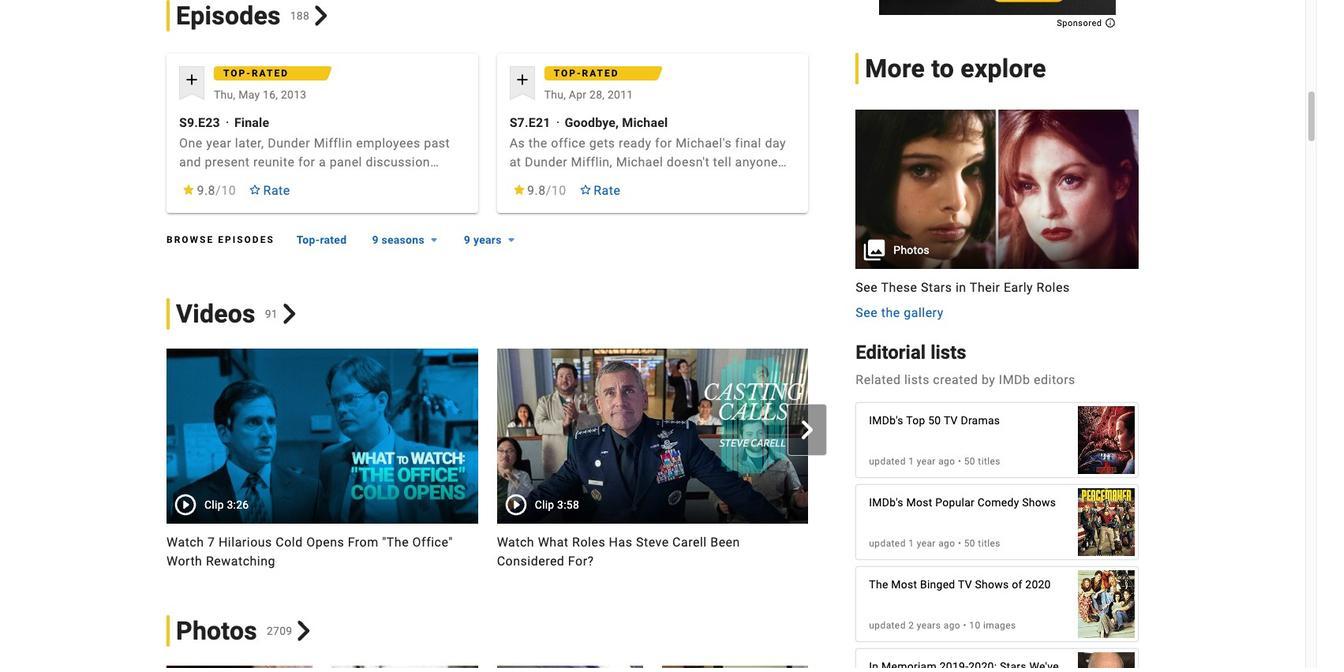 Task type: vqa. For each thing, say whether or not it's contained in the screenshot.
"group" containing See These Stars in Their Early Roles
yes



Task type: locate. For each thing, give the bounding box(es) containing it.
0 horizontal spatial lists
[[905, 372, 930, 387]]

documentary
[[239, 174, 318, 189]]

0 horizontal spatial shows
[[975, 578, 1009, 591]]

2 updated 1 year ago • 50 titles from the top
[[869, 538, 1001, 549]]

2 rate from the left
[[594, 183, 621, 198]]

clip left 3:26
[[204, 499, 224, 511]]

1 vertical spatial titles
[[978, 538, 1001, 549]]

by
[[982, 372, 996, 387]]

• right &
[[958, 538, 962, 549]]

watch 7 hilarious cold opens from "the office" worth rewatching link
[[167, 534, 478, 571]]

imdb's
[[869, 414, 904, 427], [869, 496, 904, 509]]

watch up considered
[[497, 535, 535, 550]]

3:58
[[557, 499, 580, 511]]

2 9.8 / 10 from the left
[[527, 183, 567, 198]]

shows right 'comedy'
[[1023, 496, 1056, 509]]

9 seasons
[[372, 234, 425, 246]]

gallery
[[904, 305, 944, 320]]

1 horizontal spatial years
[[917, 620, 941, 631]]

see inside button
[[856, 305, 878, 320]]

0 vertical spatial a
[[319, 155, 326, 170]]

0 horizontal spatial clip
[[204, 499, 224, 511]]

top-rated up 'thu, apr 28, 2011'
[[554, 68, 619, 79]]

2 thu, from the left
[[544, 88, 566, 101]]

updated
[[869, 456, 906, 467], [869, 538, 906, 549], [869, 620, 906, 631]]

1 vertical spatial 1
[[909, 538, 914, 549]]

top-rated up thu, may 16, 2013
[[223, 68, 289, 79]]

chevron right inline image
[[279, 304, 300, 324], [294, 621, 314, 642]]

0 vertical spatial titles
[[978, 456, 1001, 467]]

early
[[1004, 280, 1033, 295]]

1 / from the left
[[216, 183, 221, 198]]

updated up break
[[869, 538, 906, 549]]

top- for goodbye, michael
[[554, 68, 582, 79]]

ago for popular
[[939, 538, 956, 549]]

stars
[[921, 280, 952, 295]]

2 vertical spatial year
[[917, 538, 936, 549]]

imdb's top 50 tv dramas
[[869, 414, 1000, 427]]

tv for binged
[[958, 578, 972, 591]]

• up the imdb's most popular comedy shows
[[958, 456, 962, 467]]

1 thu, from the left
[[214, 88, 236, 101]]

2 9 from the left
[[464, 234, 471, 246]]

28,
[[590, 88, 605, 101]]

9.8 / 10 for s9.e23
[[197, 183, 236, 198]]

0 horizontal spatial top-
[[223, 68, 252, 79]]

0 horizontal spatial photos
[[176, 616, 257, 646]]

rate button down reunite
[[239, 177, 300, 205]]

1 horizontal spatial add image
[[513, 70, 532, 89]]

rate for goodbye, michael
[[594, 183, 621, 198]]

ago up popular
[[939, 456, 956, 467]]

2 updated from the top
[[869, 538, 906, 549]]

1 9 from the left
[[372, 234, 379, 246]]

1 vertical spatial and
[[321, 174, 343, 189]]

1 vertical spatial shows
[[975, 578, 1009, 591]]

7 hilarious cold opens from "the office" worth rewatching image
[[167, 349, 478, 524]]

a right for
[[319, 155, 326, 170]]

2 clip from the left
[[535, 499, 554, 511]]

1 vertical spatial lists
[[905, 372, 930, 387]]

1 horizontal spatial 9.8
[[527, 183, 546, 198]]

0 horizontal spatial top-rated
[[223, 68, 289, 79]]

dwight
[[404, 174, 446, 189]]

popular
[[936, 496, 975, 509]]

0 horizontal spatial chevron right inline image
[[311, 6, 331, 26]]

1 vertical spatial the
[[882, 305, 901, 320]]

panel
[[330, 155, 362, 170]]

2 horizontal spatial top-rated
[[554, 68, 619, 79]]

updated 1 year ago • 50 titles
[[869, 456, 1001, 467], [869, 538, 1001, 549]]

see left these
[[856, 280, 878, 295]]

0 horizontal spatial /
[[216, 183, 221, 198]]

most left popular
[[907, 496, 933, 509]]

1 horizontal spatial a
[[1108, 535, 1115, 550]]

9.8 right star inline image
[[197, 183, 216, 198]]

2 vertical spatial updated
[[869, 620, 906, 631]]

watch inside watch what roles has steve carell been considered for?
[[497, 535, 535, 550]]

1 for most
[[909, 538, 914, 549]]

comedy
[[978, 496, 1020, 509]]

1 horizontal spatial 9.8 / 10
[[527, 183, 567, 198]]

2 see from the top
[[856, 305, 878, 320]]

1 rate button from the left
[[239, 177, 300, 205]]

0 vertical spatial to
[[932, 54, 955, 84]]

9 years
[[464, 234, 502, 246]]

year up present
[[206, 136, 232, 151]]

steve agee, dee bradley baker, chukwudi iwuji, john cena, jennifer holland, freddie stroma, and danielle brooks in peacemaker (2022) image
[[1078, 480, 1135, 564]]

10 left star border inline icon
[[221, 183, 236, 198]]

lists
[[931, 342, 967, 364], [905, 372, 930, 387]]

rated inside top-rated button
[[320, 234, 347, 246]]

4 jenna fischer and john krasinski in the office (2005) image from the left
[[828, 666, 974, 669]]

and
[[179, 155, 201, 170], [321, 174, 343, 189], [179, 193, 201, 208]]

2 vertical spatial ago
[[944, 620, 961, 631]]

rate right star border inline image
[[594, 183, 621, 198]]

2 / from the left
[[546, 183, 552, 198]]

1 horizontal spatial 10
[[552, 183, 567, 198]]

top- down wedding. at the top left of the page
[[297, 234, 320, 246]]

top-rated down wedding. at the top left of the page
[[297, 234, 347, 246]]

clip inside "group"
[[535, 499, 554, 511]]

the inside button
[[882, 305, 901, 320]]

more to explore
[[865, 54, 1047, 84]]

updated for imdb's most popular comedy shows
[[869, 538, 906, 549]]

1 horizontal spatial the
[[882, 305, 901, 320]]

0 horizontal spatial rate
[[263, 183, 290, 198]]

group
[[856, 110, 1139, 323], [148, 349, 1139, 571], [828, 349, 1139, 524]]

rated left 9 seasons
[[320, 234, 347, 246]]

50 for popular
[[964, 538, 976, 549]]

50
[[929, 414, 941, 427], [964, 456, 976, 467], [964, 538, 976, 549]]

clip
[[204, 499, 224, 511], [535, 499, 554, 511]]

9.8
[[197, 183, 216, 198], [527, 183, 546, 198]]

1 horizontal spatial rated
[[320, 234, 347, 246]]

0 horizontal spatial 9
[[372, 234, 379, 246]]

top- up apr
[[554, 68, 582, 79]]

ago right &
[[939, 538, 956, 549]]

1 vertical spatial chevron right inline image
[[798, 421, 817, 440]]

these
[[881, 280, 918, 295]]

updated 1 year ago • 50 titles down imdb's top 50 tv dramas
[[869, 456, 1001, 467]]

50 down the imdb's most popular comedy shows
[[964, 538, 976, 549]]

top-
[[223, 68, 252, 79], [554, 68, 582, 79], [297, 234, 320, 246]]

/ right about
[[216, 183, 221, 198]]

lists for related
[[905, 372, 930, 387]]

2 watch from the left
[[497, 535, 535, 550]]

0 vertical spatial 50
[[929, 414, 941, 427]]

50 for 50
[[964, 456, 976, 467]]

2 rate button from the left
[[570, 177, 630, 205]]

tv left dramas
[[944, 414, 958, 427]]

titles left when
[[978, 538, 1001, 549]]

top-rated inside button
[[297, 234, 347, 246]]

watch for watch 7 hilarious cold opens from "the office" worth rewatching
[[167, 535, 204, 550]]

the inside the one year later, dunder mifflin employees past and present reunite for a panel discussion about the documentary and to attend dwight and angela's wedding.
[[217, 174, 236, 189]]

titles for comedy
[[978, 538, 1001, 549]]

watch 6 movie & tv podcasts when you need a binge break group
[[828, 349, 1139, 571]]

1 horizontal spatial lists
[[931, 342, 967, 364]]

3 updated from the top
[[869, 620, 906, 631]]

chevron right inline image
[[311, 6, 331, 26], [798, 421, 817, 440]]

lists down editorial lists
[[905, 372, 930, 387]]

1 watch from the left
[[167, 535, 204, 550]]

1 9.8 from the left
[[197, 183, 216, 198]]

2 horizontal spatial top-
[[554, 68, 582, 79]]

0 horizontal spatial a
[[319, 155, 326, 170]]

watch 6 movie & tv podcasts when you need a binge break link
[[828, 534, 1139, 571]]

worth
[[167, 554, 202, 569]]

1 vertical spatial years
[[917, 620, 941, 631]]

watch up worth
[[167, 535, 204, 550]]

0 horizontal spatial to
[[347, 174, 359, 189]]

s7.e21
[[510, 115, 551, 130]]

9 left the seasons
[[372, 234, 379, 246]]

1 vertical spatial roles
[[572, 535, 606, 550]]

1 horizontal spatial 9
[[464, 234, 471, 246]]

• left images
[[963, 620, 967, 631]]

top-rated for finale
[[223, 68, 289, 79]]

1 vertical spatial most
[[891, 578, 918, 591]]

sponsored content section
[[879, 0, 1116, 29]]

watch inside watch 7 hilarious cold opens from "the office" worth rewatching
[[167, 535, 204, 550]]

rate button down goodbye,
[[570, 177, 630, 205]]

3 jenna fischer and john krasinski in the office (2005) image from the left
[[662, 666, 809, 669]]

0 vertical spatial the
[[217, 174, 236, 189]]

chevron right inline image right 2709
[[294, 621, 314, 642]]

years
[[474, 234, 502, 246], [917, 620, 941, 631]]

10 for finale
[[221, 183, 236, 198]]

1 9.8 / 10 from the left
[[197, 183, 236, 198]]

updated down imdb's top 50 tv dramas
[[869, 456, 906, 467]]

9.8 right star inline icon
[[527, 183, 546, 198]]

1 rate from the left
[[263, 183, 290, 198]]

2 horizontal spatial watch
[[828, 535, 865, 550]]

star border inline image
[[249, 185, 261, 195]]

188
[[290, 9, 310, 22]]

2 horizontal spatial 10
[[970, 620, 981, 631]]

titles down dramas
[[978, 456, 1001, 467]]

0 horizontal spatial 9.8
[[197, 183, 216, 198]]

year
[[206, 136, 232, 151], [917, 456, 936, 467], [917, 538, 936, 549]]

imdb's up movie
[[869, 496, 904, 509]]

1 vertical spatial a
[[1108, 535, 1115, 550]]

a
[[319, 155, 326, 170], [1108, 535, 1115, 550]]

year down imdb's top 50 tv dramas
[[917, 456, 936, 467]]

0 vertical spatial updated
[[869, 456, 906, 467]]

1 clip from the left
[[204, 499, 224, 511]]

chevron right inline image right '91'
[[279, 304, 300, 324]]

add image up s9.e23
[[182, 70, 201, 89]]

10 left images
[[970, 620, 981, 631]]

9.8 / 10 right star inline image
[[197, 183, 236, 198]]

10 left star border inline image
[[552, 183, 567, 198]]

watch inside watch 6 movie & tv podcasts when you need a binge break
[[828, 535, 865, 550]]

present
[[205, 155, 250, 170]]

0 vertical spatial chevron right inline image
[[279, 304, 300, 324]]

roles up for?
[[572, 535, 606, 550]]

1 left &
[[909, 538, 914, 549]]

0 vertical spatial lists
[[931, 342, 967, 364]]

1 vertical spatial to
[[347, 174, 359, 189]]

images
[[984, 620, 1016, 631]]

wedding.
[[258, 193, 312, 208]]

for
[[298, 155, 315, 170]]

thu, for s7.e21
[[544, 88, 566, 101]]

add image
[[182, 70, 201, 89], [513, 70, 532, 89]]

9.8 for s9.e23
[[197, 183, 216, 198]]

0 vertical spatial •
[[958, 456, 962, 467]]

thu, left may
[[214, 88, 236, 101]]

0 horizontal spatial 9.8 / 10
[[197, 183, 236, 198]]

1 for top
[[909, 456, 914, 467]]

thu, apr 28, 2011
[[544, 88, 633, 101]]

tv right &
[[931, 535, 947, 550]]

browse episodes
[[167, 234, 275, 245]]

clip 3:58 group
[[497, 349, 809, 524]]

considered
[[497, 554, 565, 569]]

created
[[933, 372, 978, 387]]

2 vertical spatial •
[[963, 620, 967, 631]]

imdb's for imdb's top 50 tv dramas
[[869, 414, 904, 427]]

tv right binged in the right of the page
[[958, 578, 972, 591]]

1 vertical spatial updated 1 year ago • 50 titles
[[869, 538, 1001, 549]]

rate right star border inline icon
[[263, 183, 290, 198]]

top- inside top-rated button
[[297, 234, 320, 246]]

2 vertical spatial tv
[[958, 578, 972, 591]]

employees
[[356, 136, 421, 151]]

10
[[221, 183, 236, 198], [552, 183, 567, 198], [970, 620, 981, 631]]

0 vertical spatial imdb's
[[869, 414, 904, 427]]

2 add image from the left
[[513, 70, 532, 89]]

photos up these
[[894, 244, 930, 257]]

0 vertical spatial shows
[[1023, 496, 1056, 509]]

and down panel
[[321, 174, 343, 189]]

• for popular
[[958, 538, 962, 549]]

9 right arrow drop down image
[[464, 234, 471, 246]]

years right 2
[[917, 620, 941, 631]]

2 9.8 from the left
[[527, 183, 546, 198]]

/ for s7.e21
[[546, 183, 552, 198]]

the down these
[[882, 305, 901, 320]]

rate button
[[239, 177, 300, 205], [570, 177, 630, 205]]

the down present
[[217, 174, 236, 189]]

binge
[[828, 554, 861, 569]]

1 updated from the top
[[869, 456, 906, 467]]

1 vertical spatial 50
[[964, 456, 976, 467]]

years right arrow drop down image
[[474, 234, 502, 246]]

a inside watch 6 movie & tv podcasts when you need a binge break
[[1108, 535, 1115, 550]]

clip 3:58
[[535, 499, 580, 511]]

2 1 from the top
[[909, 538, 914, 549]]

arrow drop down image
[[425, 230, 444, 249]]

see the gallery
[[856, 305, 944, 320]]

see up editorial at bottom right
[[856, 305, 878, 320]]

0 vertical spatial 1
[[909, 456, 914, 467]]

clip left 3:58 at the bottom left of the page
[[535, 499, 554, 511]]

more
[[865, 54, 925, 84]]

watch
[[167, 535, 204, 550], [497, 535, 535, 550], [828, 535, 865, 550]]

1 imdb's from the top
[[869, 414, 904, 427]]

photos up oscar nuñez in the office (2005) image
[[176, 616, 257, 646]]

1 vertical spatial imdb's
[[869, 496, 904, 509]]

1 horizontal spatial top-
[[297, 234, 320, 246]]

1 down top at the right bottom of the page
[[909, 456, 914, 467]]

winona ryder, tom wlaschiha, david harbour, brett gelman, maya hawke, jamie campbell bower, natalia dyer, joseph quinn, caleb mclaughlin, sadie sink, millie bobby brown, finn wolfhard, charlie heaton, joe keery, noah schnapp, gaten matarazzo, priah ferguson, and eduardo franco in stranger things (2016) image
[[1078, 398, 1135, 482]]

to down panel
[[347, 174, 359, 189]]

rated up 16,
[[252, 68, 289, 79]]

2 vertical spatial and
[[179, 193, 201, 208]]

add image up s7.e21
[[513, 70, 532, 89]]

2 imdb's from the top
[[869, 496, 904, 509]]

0 horizontal spatial rated
[[252, 68, 289, 79]]

0 vertical spatial see
[[856, 280, 878, 295]]

about
[[179, 174, 213, 189]]

0 horizontal spatial roles
[[572, 535, 606, 550]]

and down about
[[179, 193, 201, 208]]

thu, left apr
[[544, 88, 566, 101]]

photos inside group
[[894, 244, 930, 257]]

1 vertical spatial ago
[[939, 538, 956, 549]]

to
[[932, 54, 955, 84], [347, 174, 359, 189]]

50 up the imdb's most popular comedy shows
[[964, 456, 976, 467]]

jenna fischer and john krasinski in the office (2005) image
[[332, 666, 478, 669], [497, 666, 643, 669], [662, 666, 809, 669], [828, 666, 974, 669]]

2 vertical spatial 50
[[964, 538, 976, 549]]

9 for 9 years
[[464, 234, 471, 246]]

watch up binge
[[828, 535, 865, 550]]

50 right top at the right bottom of the page
[[929, 414, 941, 427]]

lists up "created"
[[931, 342, 967, 364]]

9.8 / 10 for s7.e21
[[527, 183, 567, 198]]

0 horizontal spatial rate button
[[239, 177, 300, 205]]

/ for s9.e23
[[216, 183, 221, 198]]

rated up the 28,
[[582, 68, 619, 79]]

1 vertical spatial see
[[856, 305, 878, 320]]

production art image
[[856, 110, 1139, 269]]

1 horizontal spatial roles
[[1037, 280, 1070, 295]]

9.8 / 10
[[197, 183, 236, 198], [527, 183, 567, 198]]

1 horizontal spatial rate button
[[570, 177, 630, 205]]

0 vertical spatial photos
[[894, 244, 930, 257]]

ago
[[939, 456, 956, 467], [939, 538, 956, 549], [944, 620, 961, 631]]

group containing see these stars in their early roles
[[856, 110, 1139, 323]]

9.8 for s7.e21
[[527, 183, 546, 198]]

2
[[909, 620, 914, 631]]

clip inside "link"
[[204, 499, 224, 511]]

tv inside watch 6 movie & tv podcasts when you need a binge break
[[931, 535, 947, 550]]

updated 1 year ago • 50 titles up binged in the right of the page
[[869, 538, 1001, 549]]

1 horizontal spatial chevron right inline image
[[798, 421, 817, 440]]

0 horizontal spatial watch
[[167, 535, 204, 550]]

imdb's left top at the right bottom of the page
[[869, 414, 904, 427]]

/ right star inline icon
[[546, 183, 552, 198]]

2020
[[1026, 578, 1051, 591]]

shows left of
[[975, 578, 1009, 591]]

1 horizontal spatial rate
[[594, 183, 621, 198]]

1 horizontal spatial top-rated
[[297, 234, 347, 246]]

0 vertical spatial updated 1 year ago • 50 titles
[[869, 456, 1001, 467]]

1 horizontal spatial photos
[[894, 244, 930, 257]]

updated 1 year ago • 50 titles for popular
[[869, 538, 1001, 549]]

titles
[[978, 456, 1001, 467], [978, 538, 1001, 549]]

to right more
[[932, 54, 955, 84]]

imdb's for imdb's most popular comedy shows
[[869, 496, 904, 509]]

been
[[711, 535, 740, 550]]

0 horizontal spatial thu,
[[214, 88, 236, 101]]

1 vertical spatial tv
[[931, 535, 947, 550]]

0 vertical spatial most
[[907, 496, 933, 509]]

year right movie
[[917, 538, 936, 549]]

top-rated for goodbye, michael
[[554, 68, 619, 79]]

watch for watch what roles has steve carell been considered for?
[[497, 535, 535, 550]]

ago for binged
[[944, 620, 961, 631]]

&
[[919, 535, 927, 550]]

arrow drop down image
[[502, 230, 521, 249]]

1 vertical spatial chevron right inline image
[[294, 621, 314, 642]]

1 horizontal spatial watch
[[497, 535, 535, 550]]

1 titles from the top
[[978, 456, 1001, 467]]

episodes
[[218, 234, 275, 245]]

roles inside watch what roles has steve carell been considered for?
[[572, 535, 606, 550]]

0 vertical spatial year
[[206, 136, 232, 151]]

updated 2 years ago • 10 images
[[869, 620, 1016, 631]]

thu,
[[214, 88, 236, 101], [544, 88, 566, 101]]

9.8 / 10 right star inline icon
[[527, 183, 567, 198]]

movie
[[880, 535, 916, 550]]

rated
[[252, 68, 289, 79], [582, 68, 619, 79], [320, 234, 347, 246]]

1 updated 1 year ago • 50 titles from the top
[[869, 456, 1001, 467]]

and down one
[[179, 155, 201, 170]]

dramas
[[961, 414, 1000, 427]]

watch 7 hilarious cold opens from "the office" worth rewatching group
[[167, 349, 478, 571]]

has
[[609, 535, 633, 550]]

1 horizontal spatial shows
[[1023, 496, 1056, 509]]

add image for s7.e21
[[513, 70, 532, 89]]

rate
[[263, 183, 290, 198], [594, 183, 621, 198]]

rate button for finale
[[239, 177, 300, 205]]

0 horizontal spatial 10
[[221, 183, 236, 198]]

updated left 2
[[869, 620, 906, 631]]

ago right 2
[[944, 620, 961, 631]]

0 vertical spatial years
[[474, 234, 502, 246]]

see for see these stars in their early roles
[[856, 280, 878, 295]]

0 horizontal spatial add image
[[182, 70, 201, 89]]

3 watch from the left
[[828, 535, 865, 550]]

most right the
[[891, 578, 918, 591]]

0 horizontal spatial the
[[217, 174, 236, 189]]

a right need
[[1108, 535, 1115, 550]]

1 vertical spatial photos
[[176, 616, 257, 646]]

0 vertical spatial ago
[[939, 456, 956, 467]]

2 titles from the top
[[978, 538, 1001, 549]]

1 vertical spatial updated
[[869, 538, 906, 549]]

top- up may
[[223, 68, 252, 79]]

roles right early
[[1037, 280, 1070, 295]]

apr
[[569, 88, 587, 101]]

1 add image from the left
[[182, 70, 201, 89]]

1 1 from the top
[[909, 456, 914, 467]]

1 vertical spatial •
[[958, 538, 962, 549]]

1 horizontal spatial /
[[546, 183, 552, 198]]

1 see from the top
[[856, 280, 878, 295]]

see
[[856, 280, 878, 295], [856, 305, 878, 320]]

see for see the gallery
[[856, 305, 878, 320]]

a inside the one year later, dunder mifflin employees past and present reunite for a panel discussion about the documentary and to attend dwight and angela's wedding.
[[319, 155, 326, 170]]

chevron right inline image for photos
[[294, 621, 314, 642]]

1 horizontal spatial thu,
[[544, 88, 566, 101]]

9
[[372, 234, 379, 246], [464, 234, 471, 246]]

lists for editorial
[[931, 342, 967, 364]]

2 horizontal spatial rated
[[582, 68, 619, 79]]



Task type: describe. For each thing, give the bounding box(es) containing it.
when
[[1010, 535, 1044, 550]]

star inline image
[[182, 185, 195, 195]]

browse
[[167, 234, 214, 245]]

16,
[[263, 88, 278, 101]]

rewatching
[[206, 554, 276, 569]]

6
[[869, 535, 876, 550]]

related lists created by imdb editors
[[856, 372, 1076, 387]]

finale
[[234, 115, 269, 130]]

top
[[906, 414, 926, 427]]

podcasts
[[951, 535, 1007, 550]]

watch 7 hilarious cold opens from "the office" worth rewatching
[[167, 535, 453, 569]]

clip for 7
[[204, 499, 224, 511]]

watch what roles has steve carell been considered for? group
[[497, 349, 809, 571]]

tv for 50
[[944, 414, 958, 427]]

91
[[265, 308, 278, 320]]

steve
[[636, 535, 669, 550]]

2709
[[267, 625, 292, 638]]

s9.e23
[[179, 115, 220, 130]]

clip for what
[[535, 499, 554, 511]]

episodes
[[176, 1, 281, 31]]

updated 1 year ago • 50 titles for 50
[[869, 456, 1001, 467]]

see these stars in their early roles link
[[856, 279, 1139, 298]]

0 vertical spatial chevron right inline image
[[311, 6, 331, 26]]

angela's
[[205, 193, 255, 208]]

shows for tv
[[975, 578, 1009, 591]]

rated for goodbye, michael
[[582, 68, 619, 79]]

opens
[[306, 535, 344, 550]]

the
[[869, 578, 889, 591]]

2 jenna fischer and john krasinski in the office (2005) image from the left
[[497, 666, 643, 669]]

see these stars in their early roles
[[856, 280, 1070, 295]]

office"
[[413, 535, 453, 550]]

watch what roles has steve carell been considered for? link
[[497, 534, 809, 571]]

1 jenna fischer and john krasinski in the office (2005) image from the left
[[332, 666, 478, 669]]

rate for finale
[[263, 183, 290, 198]]

star border inline image
[[579, 185, 592, 195]]

editorial lists
[[856, 342, 967, 364]]

rated for finale
[[252, 68, 289, 79]]

3:26
[[227, 499, 249, 511]]

group containing watch 7 hilarious cold opens from "the office" worth rewatching
[[148, 349, 1139, 571]]

imdb
[[999, 372, 1031, 387]]

one year later, dunder mifflin employees past and present reunite for a panel discussion about the documentary and to attend dwight and angela's wedding.
[[179, 136, 450, 208]]

year inside the one year later, dunder mifflin employees past and present reunite for a panel discussion about the documentary and to attend dwight and angela's wedding.
[[206, 136, 232, 151]]

top- for finale
[[223, 68, 252, 79]]

10 for goodbye, michael
[[552, 183, 567, 198]]

photos group
[[856, 110, 1139, 269]]

6 movie & tv podcasts when you need a binge break image
[[828, 349, 1139, 524]]

of
[[1012, 578, 1023, 591]]

clip 3:58 link
[[497, 349, 809, 524]]

binged
[[920, 578, 956, 591]]

sponsored
[[1057, 18, 1105, 29]]

discussion
[[366, 155, 430, 170]]

see the gallery button
[[856, 304, 944, 323]]

need
[[1073, 535, 1104, 550]]

• for 50
[[958, 456, 962, 467]]

oscar nuñez in the office (2005) image
[[167, 666, 313, 669]]

updated for imdb's top 50 tv dramas
[[869, 456, 906, 467]]

clip 3:26 group
[[167, 349, 478, 524]]

"the
[[382, 535, 409, 550]]

photos link
[[856, 110, 1139, 269]]

what roles has steve carell been considered for? image
[[497, 349, 809, 524]]

thu, may 16, 2013
[[214, 88, 307, 101]]

may
[[239, 88, 260, 101]]

rate button for goodbye, michael
[[570, 177, 630, 205]]

explore
[[961, 54, 1047, 84]]

shows for comedy
[[1023, 496, 1056, 509]]

titles for tv
[[978, 456, 1001, 467]]

hilarious
[[219, 535, 272, 550]]

editors
[[1034, 372, 1076, 387]]

thu, for s9.e23
[[214, 88, 236, 101]]

top-rated button
[[284, 226, 359, 254]]

attend
[[362, 174, 401, 189]]

for?
[[568, 554, 594, 569]]

what
[[538, 535, 569, 550]]

mifflin
[[314, 136, 353, 151]]

dunder
[[268, 136, 310, 151]]

goodbye,
[[565, 115, 619, 130]]

past
[[424, 136, 450, 151]]

most for the
[[891, 578, 918, 591]]

• for binged
[[963, 620, 967, 631]]

2011
[[608, 88, 633, 101]]

watch for watch 6 movie & tv podcasts when you need a binge break
[[828, 535, 865, 550]]

break
[[865, 554, 899, 569]]

reunite
[[253, 155, 295, 170]]

watch what roles has steve carell been considered for?
[[497, 535, 740, 569]]

0 horizontal spatial years
[[474, 234, 502, 246]]

seasons
[[382, 234, 425, 246]]

videos
[[176, 299, 256, 329]]

year for imdb's most popular comedy shows
[[917, 538, 936, 549]]

editorial
[[856, 342, 926, 364]]

clip 3:26
[[204, 499, 249, 511]]

watch 6 movie & tv podcasts when you need a binge break
[[828, 535, 1115, 569]]

their
[[970, 280, 1001, 295]]

you
[[1047, 535, 1070, 550]]

goodbye, michael
[[565, 115, 668, 130]]

0 vertical spatial and
[[179, 155, 201, 170]]

add image for s9.e23
[[182, 70, 201, 89]]

imdb's most popular comedy shows
[[869, 496, 1056, 509]]

most for imdb's
[[907, 496, 933, 509]]

jennifer aniston, courteney cox, lisa kudrow, matt leblanc, matthew perry, and david schwimmer in friends (1994) image
[[1078, 562, 1135, 647]]

1 horizontal spatial to
[[932, 54, 955, 84]]

in
[[956, 280, 967, 295]]

chevron right inline image for videos
[[279, 304, 300, 324]]

later,
[[235, 136, 264, 151]]

to inside the one year later, dunder mifflin employees past and present reunite for a panel discussion about the documentary and to attend dwight and angela's wedding.
[[347, 174, 359, 189]]

star inline image
[[513, 185, 525, 195]]

the most binged tv shows of 2020
[[869, 578, 1051, 591]]

michael
[[622, 115, 668, 130]]

9 for 9 seasons
[[372, 234, 379, 246]]

2013
[[281, 88, 307, 101]]

one
[[179, 136, 203, 151]]

updated for the most binged tv shows of 2020
[[869, 620, 906, 631]]

7
[[208, 535, 215, 550]]

year for imdb's top 50 tv dramas
[[917, 456, 936, 467]]

0 vertical spatial roles
[[1037, 280, 1070, 295]]

ago for 50
[[939, 456, 956, 467]]



